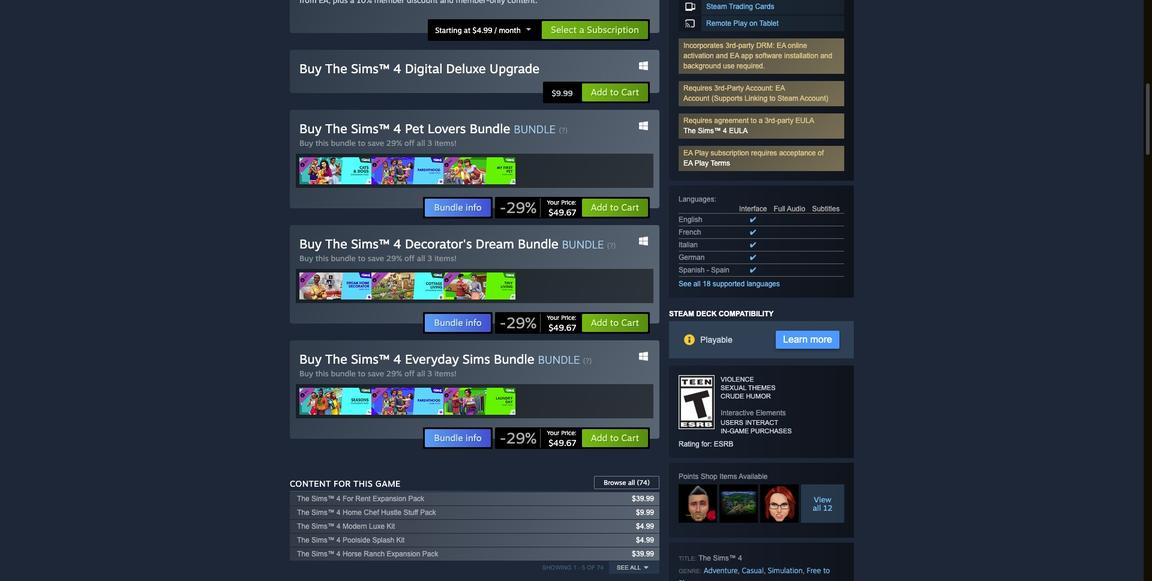 Task type: vqa. For each thing, say whether or not it's contained in the screenshot.
bottommost Oct
no



Task type: locate. For each thing, give the bounding box(es) containing it.
0 horizontal spatial of
[[587, 564, 596, 571]]

1 off from the top
[[405, 138, 415, 148]]

content for this game
[[290, 479, 401, 489]]

- for buy the sims™ 4 everyday sims bundle
[[500, 429, 507, 447]]

✔ for spanish - spain
[[751, 266, 757, 274]]

2 $39.99 from the top
[[632, 550, 655, 558]]

0 vertical spatial bundle info link
[[425, 198, 492, 217]]

bundle info for sims
[[434, 432, 482, 444]]

$49.67 for buy the sims™ 4 pet lovers bundle
[[549, 207, 577, 217]]

4 up the casual at the right of page
[[739, 554, 743, 563]]

steam up remote
[[707, 2, 728, 11]]

required.
[[737, 62, 766, 70]]

0 horizontal spatial and
[[716, 52, 728, 60]]

$39.99 up all at the right of the page
[[632, 550, 655, 558]]

$39.99 down (74)
[[632, 495, 655, 503]]

1 vertical spatial bundle
[[331, 253, 356, 263]]

online
[[788, 41, 808, 50]]

0 horizontal spatial see
[[617, 564, 629, 571]]

expansion up hustle
[[373, 495, 407, 503]]

2 vertical spatial -29%
[[500, 429, 537, 447]]

all left 12
[[813, 503, 822, 513]]

0 horizontal spatial ,
[[738, 567, 740, 575]]

0 vertical spatial info
[[466, 202, 482, 213]]

1 vertical spatial bundle info
[[434, 317, 482, 328]]

2 , from the left
[[764, 567, 766, 575]]

0 vertical spatial party
[[739, 41, 755, 50]]

2 buy this bundle to save 29% off all 3 items! from the top
[[300, 253, 457, 263]]

steam down account: ea
[[778, 94, 799, 103]]

requires up "the sims™ 4 eula" link
[[684, 116, 713, 125]]

1 vertical spatial this
[[316, 253, 329, 263]]

all down decorator's in the top of the page
[[417, 253, 425, 263]]

bundle for buy the sims™ 4 everyday sims bundle
[[331, 369, 356, 378]]

2 and from the left
[[821, 52, 833, 60]]

2 -29% from the top
[[500, 313, 537, 332]]

2 requires from the top
[[684, 116, 713, 125]]

content
[[290, 479, 331, 489]]

2 vertical spatial steam
[[670, 310, 695, 318]]

pack up stuff
[[409, 495, 425, 503]]

6 buy from the top
[[300, 351, 322, 367]]

0 vertical spatial steam
[[707, 2, 728, 11]]

3 buy this bundle to save 29% off all 3 items! from the top
[[300, 369, 457, 378]]

2 vertical spatial this
[[316, 369, 329, 378]]

bundle inside buy the sims™ 4 decorator's dream bundle bundle (?)
[[562, 238, 604, 251]]

play left on
[[734, 19, 748, 28]]

add to cart link for buy the sims™ 4 everyday sims bundle
[[582, 429, 649, 448]]

2 vertical spatial bundle
[[331, 369, 356, 378]]

0 vertical spatial 3rd-
[[726, 41, 739, 50]]

1 , from the left
[[738, 567, 740, 575]]

0 vertical spatial -29%
[[500, 198, 537, 217]]

1 vertical spatial kit
[[397, 536, 405, 545]]

violence sexual themes crude humor
[[721, 376, 776, 400]]

sims™ inside title: the sims™ 4 genre:
[[713, 554, 737, 563]]

4
[[393, 61, 402, 76], [393, 121, 402, 136], [724, 127, 728, 135], [393, 236, 402, 252], [393, 351, 402, 367], [337, 495, 341, 503], [337, 509, 341, 517], [337, 522, 341, 531], [337, 536, 341, 545], [337, 550, 341, 558], [739, 554, 743, 563]]

and right installation
[[821, 52, 833, 60]]

steam inside steam trading cards link
[[707, 2, 728, 11]]

:tsflirtydonlothario: image
[[679, 485, 718, 523]]

4 add to cart link from the top
[[582, 429, 649, 448]]

0 horizontal spatial steam
[[670, 310, 695, 318]]

2 vertical spatial buy this bundle to save 29% off all 3 items!
[[300, 369, 457, 378]]

account)
[[801, 94, 829, 103]]

✔ for french
[[751, 228, 757, 237]]

1 vertical spatial bundle
[[562, 238, 604, 251]]

-29% for buy the sims™ 4 everyday sims bundle
[[500, 429, 537, 447]]

4 ✔ from the top
[[751, 253, 757, 262]]

3 cart from the top
[[622, 317, 640, 328]]

1 vertical spatial expansion
[[387, 550, 421, 558]]

play up ea play terms link
[[695, 149, 709, 157]]

your
[[547, 199, 560, 206], [547, 314, 560, 321], [547, 429, 560, 437]]

2 cart from the top
[[622, 202, 640, 213]]

for left this
[[334, 479, 351, 489]]

violence
[[721, 376, 755, 383]]

3 $49.67 from the top
[[549, 438, 577, 448]]

bundle inside buy the sims™ 4 pet lovers bundle bundle (?)
[[514, 122, 556, 136]]

1 buy from the top
[[300, 61, 322, 76]]

2 horizontal spatial steam
[[778, 94, 799, 103]]

kit down hustle
[[387, 522, 395, 531]]

see all
[[617, 564, 641, 571]]

3 buy from the top
[[300, 138, 313, 148]]

2 horizontal spatial ,
[[803, 567, 805, 575]]

see left all at the right of the page
[[617, 564, 629, 571]]

1 your price: $49.67 from the top
[[547, 199, 577, 217]]

of right the acceptance
[[819, 149, 825, 157]]

ea left terms
[[684, 159, 693, 168]]

2 vertical spatial bundle info
[[434, 432, 482, 444]]

0 vertical spatial a
[[580, 24, 585, 35]]

starting
[[436, 26, 462, 35]]

1 vertical spatial items!
[[435, 253, 457, 263]]

items! down 'buy the sims™ 4 everyday sims bundle bundle (?)'
[[435, 369, 457, 378]]

game right this
[[376, 479, 401, 489]]

2 vertical spatial $49.67
[[549, 438, 577, 448]]

1 vertical spatial 3
[[428, 253, 432, 263]]

3 , from the left
[[803, 567, 805, 575]]

3 for pet
[[428, 138, 432, 148]]

kit for the sims™ 4 modern luxe kit
[[387, 522, 395, 531]]

1 horizontal spatial of
[[819, 149, 825, 157]]

activation
[[684, 52, 714, 60]]

4 add from the top
[[591, 432, 608, 444]]

items! down 'lovers'
[[435, 138, 457, 148]]

2 save from the top
[[368, 253, 384, 263]]

2 horizontal spatial (?)
[[608, 241, 616, 250]]

4 buy from the top
[[300, 236, 322, 252]]

your for buy the sims™ 4 decorator's dream bundle
[[547, 314, 560, 321]]

2 vertical spatial bundle
[[538, 353, 580, 366]]

0 vertical spatial bundle
[[514, 122, 556, 136]]

all left 18
[[694, 280, 701, 288]]

1 vertical spatial price:
[[562, 314, 577, 321]]

1 horizontal spatial a
[[759, 116, 763, 125]]

2 this from the top
[[316, 253, 329, 263]]

off
[[405, 138, 415, 148], [405, 253, 415, 263], [405, 369, 415, 378]]

2 vertical spatial bundle info link
[[425, 429, 492, 448]]

3 for everyday
[[428, 369, 432, 378]]

4 add to cart from the top
[[591, 432, 640, 444]]

2 vertical spatial save
[[368, 369, 384, 378]]

3rd- down linking
[[765, 116, 778, 125]]

3 add from the top
[[591, 317, 608, 328]]

add for buy the sims™ 4 everyday sims bundle
[[591, 432, 608, 444]]

(74)
[[637, 479, 650, 487]]

ea play terms link
[[684, 159, 731, 168]]

0 vertical spatial eula
[[796, 116, 815, 125]]

1 buy this bundle to save 29% off all 3 items! from the top
[[300, 138, 457, 148]]

0 vertical spatial buy this bundle to save 29% off all 3 items!
[[300, 138, 457, 148]]

1 vertical spatial a
[[759, 116, 763, 125]]

see
[[679, 280, 692, 288], [617, 564, 629, 571]]

to inside requires agreement to a 3rd-party eula the sims™ 4 eula
[[751, 116, 757, 125]]

3 3 from the top
[[428, 369, 432, 378]]

1 vertical spatial save
[[368, 253, 384, 263]]

1 add to cart link from the top
[[582, 83, 649, 102]]

2 add to cart from the top
[[591, 202, 640, 213]]

1 and from the left
[[716, 52, 728, 60]]

genre:
[[679, 568, 702, 575]]

bundle inside 'buy the sims™ 4 everyday sims bundle bundle (?)'
[[538, 353, 580, 366]]

4 left digital at the top
[[393, 61, 402, 76]]

expansion down splash
[[387, 550, 421, 558]]

2 3 from the top
[[428, 253, 432, 263]]

price:
[[562, 199, 577, 206], [562, 314, 577, 321], [562, 429, 577, 437]]

3 bundle info link from the top
[[425, 429, 492, 448]]

all
[[417, 138, 425, 148], [417, 253, 425, 263], [694, 280, 701, 288], [417, 369, 425, 378], [628, 479, 636, 487], [813, 503, 822, 513]]

a down linking
[[759, 116, 763, 125]]

your price: $49.67 for buy the sims™ 4 pet lovers bundle
[[547, 199, 577, 217]]

3 off from the top
[[405, 369, 415, 378]]

3 your from the top
[[547, 429, 560, 437]]

1 ✔ from the top
[[751, 216, 757, 224]]

3 for decorator's
[[428, 253, 432, 263]]

bundle info link
[[425, 198, 492, 217], [425, 313, 492, 333], [425, 429, 492, 448]]

-
[[500, 198, 507, 217], [707, 266, 710, 274], [500, 313, 507, 332], [500, 429, 507, 447], [579, 564, 581, 571]]

italian
[[679, 241, 698, 249]]

2 your from the top
[[547, 314, 560, 321]]

add to cart
[[591, 86, 640, 98], [591, 202, 640, 213], [591, 317, 640, 328], [591, 432, 640, 444]]

eula down account)
[[796, 116, 815, 125]]

party up the acceptance
[[778, 116, 794, 125]]

decorator's
[[405, 236, 472, 252]]

bundle for buy the sims™ 4 everyday sims bundle
[[538, 353, 580, 366]]

2 vertical spatial your
[[547, 429, 560, 437]]

3rd- up account (supports
[[715, 84, 728, 92]]

pack right ranch
[[423, 550, 439, 558]]

2 vertical spatial 3
[[428, 369, 432, 378]]

party up app
[[739, 41, 755, 50]]

2 ✔ from the top
[[751, 228, 757, 237]]

3 -29% from the top
[[500, 429, 537, 447]]

1 vertical spatial party
[[778, 116, 794, 125]]

0 vertical spatial items!
[[435, 138, 457, 148]]

languages :
[[679, 195, 717, 204]]

bundle for buy the sims™ 4 pet lovers bundle
[[514, 122, 556, 136]]

all left (74)
[[628, 479, 636, 487]]

1 price: from the top
[[562, 199, 577, 206]]

off for everyday
[[405, 369, 415, 378]]

$9.99
[[552, 88, 573, 98], [636, 509, 655, 517]]

installation
[[785, 52, 819, 60]]

expansion for ranch
[[387, 550, 421, 558]]

(?)
[[559, 126, 568, 135], [608, 241, 616, 250], [584, 357, 592, 366]]

0 horizontal spatial kit
[[387, 522, 395, 531]]

stuff
[[404, 509, 418, 517]]

party
[[739, 41, 755, 50], [778, 116, 794, 125]]

rent
[[356, 495, 371, 503]]

3 add to cart from the top
[[591, 317, 640, 328]]

0 vertical spatial (?)
[[559, 126, 568, 135]]

1 bundle info link from the top
[[425, 198, 492, 217]]

0 vertical spatial your price: $49.67
[[547, 199, 577, 217]]

0 vertical spatial see
[[679, 280, 692, 288]]

purchases
[[751, 428, 792, 435]]

0 horizontal spatial a
[[580, 24, 585, 35]]

off down decorator's in the top of the page
[[405, 253, 415, 263]]

3 this from the top
[[316, 369, 329, 378]]

see down spanish
[[679, 280, 692, 288]]

browse
[[604, 479, 627, 487]]

1 -29% from the top
[[500, 198, 537, 217]]

2 price: from the top
[[562, 314, 577, 321]]

1 bundle info from the top
[[434, 202, 482, 213]]

1 vertical spatial your price: $49.67
[[547, 314, 577, 333]]

3 save from the top
[[368, 369, 384, 378]]

play left terms
[[695, 159, 709, 168]]

✔
[[751, 216, 757, 224], [751, 228, 757, 237], [751, 241, 757, 249], [751, 253, 757, 262], [751, 266, 757, 274]]

this for buy the sims™ 4 everyday sims bundle
[[316, 369, 329, 378]]

3rd- for party
[[726, 41, 739, 50]]

4 left pet
[[393, 121, 402, 136]]

0 vertical spatial expansion
[[373, 495, 407, 503]]

3 down decorator's in the top of the page
[[428, 253, 432, 263]]

0 vertical spatial requires
[[684, 84, 713, 92]]

1 $39.99 from the top
[[632, 495, 655, 503]]

eula down agreement
[[730, 127, 748, 135]]

1 vertical spatial game
[[376, 479, 401, 489]]

3 price: from the top
[[562, 429, 577, 437]]

0 vertical spatial save
[[368, 138, 384, 148]]

(?) inside 'buy the sims™ 4 everyday sims bundle bundle (?)'
[[584, 357, 592, 366]]

1 vertical spatial eula
[[730, 127, 748, 135]]

play down genre: at the bottom of the page
[[679, 579, 693, 581]]

cart
[[622, 86, 640, 98], [622, 202, 640, 213], [622, 317, 640, 328], [622, 432, 640, 444]]

buy the sims™ 4 decorator's dream bundle bundle (?)
[[300, 236, 616, 252]]

0 vertical spatial kit
[[387, 522, 395, 531]]

points
[[679, 473, 699, 481]]

4 left decorator's in the top of the page
[[393, 236, 402, 252]]

1 horizontal spatial (?)
[[584, 357, 592, 366]]

bundle info link for lovers
[[425, 198, 492, 217]]

1 vertical spatial info
[[466, 317, 482, 328]]

2 vertical spatial pack
[[423, 550, 439, 558]]

1 vertical spatial of
[[587, 564, 596, 571]]

3 your price: $49.67 from the top
[[547, 429, 577, 448]]

to inside free to play
[[824, 566, 831, 575]]

1 horizontal spatial ,
[[764, 567, 766, 575]]

add for buy the sims™ 4 decorator's dream bundle
[[591, 317, 608, 328]]

pack for the sims™ 4 horse ranch expansion pack
[[423, 550, 439, 558]]

1 vertical spatial off
[[405, 253, 415, 263]]

kit right splash
[[397, 536, 405, 545]]

4 cart from the top
[[622, 432, 640, 444]]

0 vertical spatial bundle info
[[434, 202, 482, 213]]

2 vertical spatial off
[[405, 369, 415, 378]]

free to play link
[[679, 566, 831, 581]]

0 vertical spatial $39.99
[[632, 495, 655, 503]]

steam left deck
[[670, 310, 695, 318]]

1 requires from the top
[[684, 84, 713, 92]]

0 vertical spatial price:
[[562, 199, 577, 206]]

5 ✔ from the top
[[751, 266, 757, 274]]

4 down agreement
[[724, 127, 728, 135]]

3 ✔ from the top
[[751, 241, 757, 249]]

0 vertical spatial your
[[547, 199, 560, 206]]

spain
[[712, 266, 730, 274]]

info for dream
[[466, 317, 482, 328]]

2 vertical spatial items!
[[435, 369, 457, 378]]

cart for buy the sims™ 4 decorator's dream bundle
[[622, 317, 640, 328]]

1 horizontal spatial game
[[730, 428, 749, 435]]

1 vertical spatial steam
[[778, 94, 799, 103]]

2 bundle info from the top
[[434, 317, 482, 328]]

all down "everyday" on the left
[[417, 369, 425, 378]]

1 info from the top
[[466, 202, 482, 213]]

1 items! from the top
[[435, 138, 457, 148]]

and
[[716, 52, 728, 60], [821, 52, 833, 60]]

view all 12
[[813, 495, 833, 513]]

for up the home
[[343, 495, 354, 503]]

2 bundle info link from the top
[[425, 313, 492, 333]]

2 items! from the top
[[435, 253, 457, 263]]

off for decorator's
[[405, 253, 415, 263]]

deck
[[697, 310, 717, 318]]

add for buy the sims™ 4 pet lovers bundle
[[591, 202, 608, 213]]

spanish - spain
[[679, 266, 730, 274]]

game down users
[[730, 428, 749, 435]]

app
[[742, 52, 754, 60]]

your price: $49.67 for buy the sims™ 4 everyday sims bundle
[[547, 429, 577, 448]]

the sims™ 4 horse ranch expansion pack
[[297, 550, 439, 558]]

bundle for buy the sims™ 4 pet lovers bundle
[[331, 138, 356, 148]]

1 3 from the top
[[428, 138, 432, 148]]

1 horizontal spatial party
[[778, 116, 794, 125]]

buy this bundle to save 29% off all 3 items! for pet
[[300, 138, 457, 148]]

1 your from the top
[[547, 199, 560, 206]]

$4.99
[[473, 26, 493, 35], [636, 522, 655, 531], [636, 536, 655, 545]]

29%
[[387, 138, 402, 148], [507, 198, 537, 217], [387, 253, 402, 263], [507, 313, 537, 332], [387, 369, 402, 378], [507, 429, 537, 447]]

(?) inside buy the sims™ 4 decorator's dream bundle bundle (?)
[[608, 241, 616, 250]]

all inside view all 12
[[813, 503, 822, 513]]

0 vertical spatial pack
[[409, 495, 425, 503]]

items! down decorator's in the top of the page
[[435, 253, 457, 263]]

hustle
[[381, 509, 402, 517]]

requires
[[752, 149, 778, 157]]

3 info from the top
[[466, 432, 482, 444]]

add to cart for buy the sims™ 4 pet lovers bundle
[[591, 202, 640, 213]]

0 vertical spatial game
[[730, 428, 749, 435]]

interactive
[[721, 409, 754, 417]]

- for buy the sims™ 4 pet lovers bundle
[[500, 198, 507, 217]]

1 vertical spatial buy this bundle to save 29% off all 3 items!
[[300, 253, 457, 263]]

3 down buy the sims™ 4 pet lovers bundle bundle (?) in the left top of the page
[[428, 138, 432, 148]]

requires up account (supports
[[684, 84, 713, 92]]

3 bundle info from the top
[[434, 432, 482, 444]]

remote play on tablet link
[[679, 16, 845, 31]]

a right select
[[580, 24, 585, 35]]

adventure , casual , simulation ,
[[704, 566, 807, 575]]

1 bundle from the top
[[331, 138, 356, 148]]

1 vertical spatial $49.67
[[549, 322, 577, 333]]

2 info from the top
[[466, 317, 482, 328]]

buy this bundle to save 29% off all 3 items! for decorator's
[[300, 253, 457, 263]]

3 bundle from the top
[[331, 369, 356, 378]]

buy
[[300, 61, 322, 76], [300, 121, 322, 136], [300, 138, 313, 148], [300, 236, 322, 252], [300, 253, 313, 263], [300, 351, 322, 367], [300, 369, 313, 378]]

2 buy from the top
[[300, 121, 322, 136]]

your price: $49.67
[[547, 199, 577, 217], [547, 314, 577, 333], [547, 429, 577, 448]]

of right "5"
[[587, 564, 596, 571]]

sims™
[[351, 61, 390, 76], [351, 121, 390, 136], [698, 127, 722, 135], [351, 236, 390, 252], [351, 351, 390, 367], [312, 495, 335, 503], [312, 509, 335, 517], [312, 522, 335, 531], [312, 536, 335, 545], [312, 550, 335, 558], [713, 554, 737, 563]]

1 vertical spatial requires
[[684, 116, 713, 125]]

off down "everyday" on the left
[[405, 369, 415, 378]]

1 vertical spatial -29%
[[500, 313, 537, 332]]

1 vertical spatial see
[[617, 564, 629, 571]]

$4.99 for the sims™ 4 poolside splash kit
[[636, 536, 655, 545]]

3 down "everyday" on the left
[[428, 369, 432, 378]]

0 horizontal spatial $9.99
[[552, 88, 573, 98]]

2 your price: $49.67 from the top
[[547, 314, 577, 333]]

1 horizontal spatial and
[[821, 52, 833, 60]]

:tsangryelizapancakes: image
[[761, 485, 799, 523]]

requires 3rd-party account: ea account (supports linking to steam account)
[[684, 84, 829, 103]]

requires inside requires 3rd-party account: ea account (supports linking to steam account)
[[684, 84, 713, 92]]

4 left "everyday" on the left
[[393, 351, 402, 367]]

bundle info link for sims
[[425, 429, 492, 448]]

3rd- inside incorporates 3rd-party drm: ea online activation and ea app software installation and background use required.
[[726, 41, 739, 50]]

2 bundle from the top
[[331, 253, 356, 263]]

learn more
[[784, 334, 833, 345]]

pack for the sims™ 4 for rent expansion pack
[[409, 495, 425, 503]]

save for decorator's
[[368, 253, 384, 263]]

0 horizontal spatial party
[[739, 41, 755, 50]]

2 add from the top
[[591, 202, 608, 213]]

ranch
[[364, 550, 385, 558]]

humor
[[746, 393, 771, 400]]

price: for buy the sims™ 4 pet lovers bundle
[[562, 199, 577, 206]]

esrb
[[714, 440, 734, 449]]

pack right stuff
[[420, 509, 436, 517]]

starting at $4.99 / month
[[436, 26, 521, 35]]

party inside incorporates 3rd-party drm: ea online activation and ea app software installation and background use required.
[[739, 41, 755, 50]]

2 vertical spatial (?)
[[584, 357, 592, 366]]

2 vertical spatial info
[[466, 432, 482, 444]]

1 save from the top
[[368, 138, 384, 148]]

0 vertical spatial 3
[[428, 138, 432, 148]]

1 vertical spatial for
[[343, 495, 354, 503]]

3rd- inside requires 3rd-party account: ea account (supports linking to steam account)
[[715, 84, 728, 92]]

2 add to cart link from the top
[[582, 198, 649, 217]]

1 vertical spatial $39.99
[[632, 550, 655, 558]]

$4.99 for the sims™ 4 modern luxe kit
[[636, 522, 655, 531]]

steam inside requires 3rd-party account: ea account (supports linking to steam account)
[[778, 94, 799, 103]]

upgrade
[[490, 61, 540, 76]]

buy the sims™ 4 digital deluxe upgrade
[[300, 61, 540, 76]]

0 vertical spatial bundle
[[331, 138, 356, 148]]

adventure
[[704, 566, 738, 575]]

2 off from the top
[[405, 253, 415, 263]]

(?) inside buy the sims™ 4 pet lovers bundle bundle (?)
[[559, 126, 568, 135]]

to inside requires 3rd-party account: ea account (supports linking to steam account)
[[770, 94, 776, 103]]

cart for buy the sims™ 4 everyday sims bundle
[[622, 432, 640, 444]]

remote
[[707, 19, 732, 28]]

requires inside requires agreement to a 3rd-party eula the sims™ 4 eula
[[684, 116, 713, 125]]

1 vertical spatial 3rd-
[[715, 84, 728, 92]]

:
[[715, 195, 717, 204]]

german
[[679, 253, 705, 262]]

all
[[631, 564, 641, 571]]

of inside ea play subscription requires acceptance of ea play terms
[[819, 149, 825, 157]]

1 horizontal spatial see
[[679, 280, 692, 288]]

bundle
[[331, 138, 356, 148], [331, 253, 356, 263], [331, 369, 356, 378]]

1 $49.67 from the top
[[549, 207, 577, 217]]

-29%
[[500, 198, 537, 217], [500, 313, 537, 332], [500, 429, 537, 447]]

and up use
[[716, 52, 728, 60]]

3rd- up use
[[726, 41, 739, 50]]

1 horizontal spatial kit
[[397, 536, 405, 545]]

crude
[[721, 393, 745, 400]]

3
[[428, 138, 432, 148], [428, 253, 432, 263], [428, 369, 432, 378]]

spanish
[[679, 266, 705, 274]]

off down pet
[[405, 138, 415, 148]]

4 inside requires agreement to a 3rd-party eula the sims™ 4 eula
[[724, 127, 728, 135]]

all down pet
[[417, 138, 425, 148]]

1 vertical spatial bundle info link
[[425, 313, 492, 333]]

info
[[466, 202, 482, 213], [466, 317, 482, 328], [466, 432, 482, 444]]

the sims™ 4 modern luxe kit
[[297, 522, 395, 531]]

2 vertical spatial 3rd-
[[765, 116, 778, 125]]

3 add to cart link from the top
[[582, 313, 649, 333]]

2 $49.67 from the top
[[549, 322, 577, 333]]

requires
[[684, 84, 713, 92], [684, 116, 713, 125]]

3 items! from the top
[[435, 369, 457, 378]]

1 horizontal spatial steam
[[707, 2, 728, 11]]

learn
[[784, 334, 808, 345]]

1 this from the top
[[316, 138, 329, 148]]

1 vertical spatial (?)
[[608, 241, 616, 250]]

1 vertical spatial your
[[547, 314, 560, 321]]

languages
[[679, 195, 715, 204]]



Task type: describe. For each thing, give the bounding box(es) containing it.
ea right drm:
[[777, 41, 786, 50]]

save for pet
[[368, 138, 384, 148]]

1 add from the top
[[591, 86, 608, 98]]

modern
[[343, 522, 367, 531]]

casual link
[[742, 566, 764, 575]]

(?) for buy the sims™ 4 pet lovers bundle
[[559, 126, 568, 135]]

software
[[756, 52, 783, 60]]

add to cart for buy the sims™ 4 decorator's dream bundle
[[591, 317, 640, 328]]

points shop items available
[[679, 473, 768, 481]]

see all 18 supported languages
[[679, 280, 781, 288]]

in-
[[721, 428, 730, 435]]

items! for pet
[[435, 138, 457, 148]]

bundle for buy the sims™ 4 decorator's dream bundle
[[562, 238, 604, 251]]

$39.99 for the sims™ 4 for rent expansion pack
[[632, 495, 655, 503]]

(?) for buy the sims™ 4 everyday sims bundle
[[584, 357, 592, 366]]

off for pet
[[405, 138, 415, 148]]

info for sims
[[466, 432, 482, 444]]

trading
[[729, 2, 754, 11]]

playable
[[701, 335, 733, 345]]

steam trading cards
[[707, 2, 775, 11]]

themes
[[749, 384, 776, 392]]

lovers
[[428, 121, 466, 136]]

this for buy the sims™ 4 decorator's dream bundle
[[316, 253, 329, 263]]

audio
[[787, 205, 806, 213]]

english
[[679, 216, 703, 224]]

✔ for italian
[[751, 241, 757, 249]]

0 horizontal spatial game
[[376, 479, 401, 489]]

view
[[814, 495, 832, 504]]

74
[[597, 564, 604, 571]]

tablet
[[760, 19, 779, 28]]

languages
[[747, 280, 781, 288]]

subscription
[[711, 149, 750, 157]]

title: the sims™ 4 genre:
[[679, 554, 743, 575]]

your price: $49.67 for buy the sims™ 4 decorator's dream bundle
[[547, 314, 577, 333]]

items! for decorator's
[[435, 253, 457, 263]]

the sims™ 4 for rent expansion pack
[[297, 495, 425, 503]]

3rd- for party
[[715, 84, 728, 92]]

the inside requires agreement to a 3rd-party eula the sims™ 4 eula
[[684, 127, 696, 135]]

1 cart from the top
[[622, 86, 640, 98]]

acceptance
[[780, 149, 817, 157]]

items
[[720, 473, 738, 481]]

browse all (74)
[[604, 479, 650, 487]]

dream
[[476, 236, 515, 252]]

1 add to cart from the top
[[591, 86, 640, 98]]

info for lovers
[[466, 202, 482, 213]]

month
[[499, 26, 521, 35]]

requires for requires agreement to a 3rd-party eula the sims™ 4 eula
[[684, 116, 713, 125]]

kit for the sims™ 4 poolside splash kit
[[397, 536, 405, 545]]

0 vertical spatial $4.99
[[473, 26, 493, 35]]

account (supports
[[684, 94, 743, 103]]

add to cart link for buy the sims™ 4 decorator's dream bundle
[[582, 313, 649, 333]]

expansion for rent
[[373, 495, 407, 503]]

4 left the home
[[337, 509, 341, 517]]

learn more link
[[777, 331, 840, 349]]

supported
[[713, 280, 745, 288]]

background
[[684, 62, 722, 70]]

the sims™ 4 eula link
[[684, 127, 748, 135]]

steam for steam trading cards
[[707, 2, 728, 11]]

buy the sims™ 4 pet lovers bundle bundle (?)
[[300, 121, 568, 136]]

$49.67 for buy the sims™ 4 decorator's dream bundle
[[549, 322, 577, 333]]

your for buy the sims™ 4 everyday sims bundle
[[547, 429, 560, 437]]

deluxe
[[446, 61, 486, 76]]

simulation
[[768, 566, 803, 575]]

$39.99 for the sims™ 4 horse ranch expansion pack
[[632, 550, 655, 558]]

adventure link
[[704, 566, 738, 575]]

rating for: esrb
[[679, 440, 734, 449]]

requires for requires 3rd-party account: ea account (supports linking to steam account)
[[684, 84, 713, 92]]

simulation link
[[768, 566, 803, 575]]

steam trading cards link
[[679, 0, 845, 14]]

ea up use
[[730, 52, 740, 60]]

home
[[343, 509, 362, 517]]

bundle info for lovers
[[434, 202, 482, 213]]

available
[[739, 473, 768, 481]]

users
[[721, 419, 744, 426]]

ea up ea play terms link
[[684, 149, 693, 157]]

5 buy from the top
[[300, 253, 313, 263]]

casual
[[742, 566, 764, 575]]

more
[[811, 334, 833, 345]]

digital
[[405, 61, 443, 76]]

- for buy the sims™ 4 decorator's dream bundle
[[500, 313, 507, 332]]

theme i image
[[720, 485, 758, 516]]

save for everyday
[[368, 369, 384, 378]]

showing 1 - 5 of 74
[[543, 564, 604, 571]]

add to cart for buy the sims™ 4 everyday sims bundle
[[591, 432, 640, 444]]

title:
[[679, 555, 697, 562]]

luxe
[[369, 522, 385, 531]]

add to cart link for buy the sims™ 4 pet lovers bundle
[[582, 198, 649, 217]]

this
[[354, 479, 373, 489]]

play inside remote play on tablet link
[[734, 19, 748, 28]]

buy the sims™ 4 everyday sims bundle bundle (?)
[[300, 351, 592, 367]]

-29% for buy the sims™ 4 pet lovers bundle
[[500, 198, 537, 217]]

a inside select a subscription link
[[580, 24, 585, 35]]

4 down the sims™ 4 modern luxe kit
[[337, 536, 341, 545]]

1 horizontal spatial eula
[[796, 116, 815, 125]]

0 vertical spatial for
[[334, 479, 351, 489]]

shop
[[701, 473, 718, 481]]

the sims™ 4 home chef hustle stuff pack
[[297, 509, 436, 517]]

party
[[728, 84, 744, 92]]

7 buy from the top
[[300, 369, 313, 378]]

cart for buy the sims™ 4 pet lovers bundle
[[622, 202, 640, 213]]

price: for buy the sims™ 4 everyday sims bundle
[[562, 429, 577, 437]]

steam deck compatibility
[[670, 310, 774, 318]]

compatibility
[[719, 310, 774, 318]]

4 down content for this game
[[337, 495, 341, 503]]

subtitles
[[813, 205, 840, 213]]

play inside free to play
[[679, 579, 693, 581]]

incorporates
[[684, 41, 724, 50]]

18
[[703, 280, 711, 288]]

your for buy the sims™ 4 pet lovers bundle
[[547, 199, 560, 206]]

sims™ inside requires agreement to a 3rd-party eula the sims™ 4 eula
[[698, 127, 722, 135]]

✔ for german
[[751, 253, 757, 262]]

sexual
[[721, 384, 747, 392]]

at
[[464, 26, 471, 35]]

remote play on tablet
[[707, 19, 779, 28]]

full
[[774, 205, 786, 213]]

full audio
[[774, 205, 806, 213]]

✔ for english
[[751, 216, 757, 224]]

0 vertical spatial $9.99
[[552, 88, 573, 98]]

game inside 'interactive elements users interact in-game purchases'
[[730, 428, 749, 435]]

incorporates 3rd-party drm: ea online activation and ea app software installation and background use required.
[[684, 41, 833, 70]]

0 horizontal spatial eula
[[730, 127, 748, 135]]

horse
[[343, 550, 362, 558]]

this for buy the sims™ 4 pet lovers bundle
[[316, 138, 329, 148]]

1 vertical spatial $9.99
[[636, 509, 655, 517]]

on
[[750, 19, 758, 28]]

steam for steam deck compatibility
[[670, 310, 695, 318]]

splash
[[373, 536, 395, 545]]

account: ea
[[746, 84, 786, 92]]

items! for everyday
[[435, 369, 457, 378]]

3rd- inside requires agreement to a 3rd-party eula the sims™ 4 eula
[[765, 116, 778, 125]]

see for see all 18 supported languages
[[679, 280, 692, 288]]

1
[[574, 564, 577, 571]]

bundle info link for dream
[[425, 313, 492, 333]]

4 left modern
[[337, 522, 341, 531]]

bundle info for dream
[[434, 317, 482, 328]]

agreement
[[715, 116, 749, 125]]

terms
[[711, 159, 731, 168]]

4 inside title: the sims™ 4 genre:
[[739, 554, 743, 563]]

see all 18 supported languages link
[[679, 280, 781, 288]]

-29% for buy the sims™ 4 decorator's dream bundle
[[500, 313, 537, 332]]

bundle for buy the sims™ 4 decorator's dream bundle
[[331, 253, 356, 263]]

a inside requires agreement to a 3rd-party eula the sims™ 4 eula
[[759, 116, 763, 125]]

price: for buy the sims™ 4 decorator's dream bundle
[[562, 314, 577, 321]]

french
[[679, 228, 702, 237]]

$49.67 for buy the sims™ 4 everyday sims bundle
[[549, 438, 577, 448]]

for:
[[702, 440, 712, 449]]

chef
[[364, 509, 379, 517]]

drm:
[[757, 41, 775, 50]]

select a subscription
[[551, 24, 640, 35]]

1 vertical spatial pack
[[420, 509, 436, 517]]

the inside title: the sims™ 4 genre:
[[699, 554, 711, 563]]

select a subscription link
[[542, 20, 649, 40]]

interface
[[740, 205, 768, 213]]

buy this bundle to save 29% off all 3 items! for everyday
[[300, 369, 457, 378]]

see for see all
[[617, 564, 629, 571]]

(?) for buy the sims™ 4 decorator's dream bundle
[[608, 241, 616, 250]]

4 left the horse
[[337, 550, 341, 558]]

cards
[[756, 2, 775, 11]]

party inside requires agreement to a 3rd-party eula the sims™ 4 eula
[[778, 116, 794, 125]]



